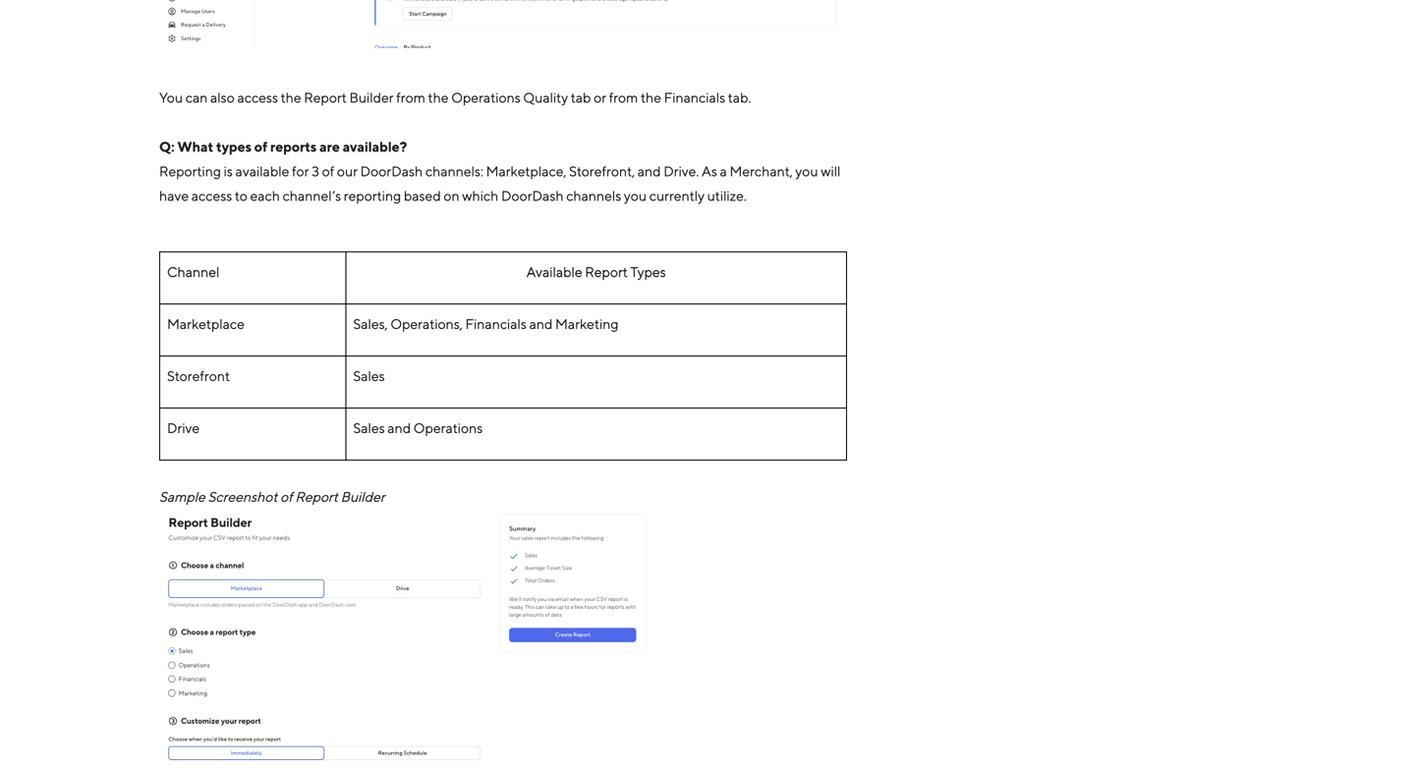 Task type: locate. For each thing, give the bounding box(es) containing it.
financials right operations, in the left top of the page
[[465, 316, 527, 332]]

0 horizontal spatial access
[[191, 188, 232, 204]]

quality
[[523, 90, 568, 106]]

0 horizontal spatial and
[[387, 420, 411, 436]]

2 the from the left
[[428, 90, 449, 106]]

currently
[[649, 188, 705, 204]]

you
[[795, 163, 818, 179], [624, 188, 647, 204]]

0 horizontal spatial you
[[624, 188, 647, 204]]

1 vertical spatial and
[[529, 316, 553, 332]]

1 horizontal spatial access
[[237, 90, 278, 106]]

1 vertical spatial report
[[585, 264, 628, 280]]

0 vertical spatial sales
[[353, 368, 385, 384]]

1 vertical spatial sales
[[353, 420, 385, 436]]

merchant,
[[730, 163, 793, 179]]

builder up 'available?'
[[349, 90, 394, 106]]

of right 3 on the top left of the page
[[322, 163, 334, 179]]

0 vertical spatial builder
[[349, 90, 394, 106]]

financials left tab.
[[664, 90, 725, 106]]

you down storefront,
[[624, 188, 647, 204]]

the
[[281, 90, 301, 106], [428, 90, 449, 106], [641, 90, 661, 106]]

based
[[404, 188, 441, 204]]

operations,
[[390, 316, 463, 332]]

and
[[638, 163, 661, 179], [529, 316, 553, 332], [387, 420, 411, 436]]

2 vertical spatial of
[[280, 489, 293, 505]]

0 vertical spatial doordash
[[360, 163, 423, 179]]

access right also
[[237, 90, 278, 106]]

2 horizontal spatial of
[[322, 163, 334, 179]]

available report types
[[526, 264, 666, 280]]

access
[[237, 90, 278, 106], [191, 188, 232, 204]]

and inside q: what types of reports are available? reporting is available for 3 of our doordash channels: marketplace, storefront, and drive. as a merchant, you will have access to each channel's reporting based on which doordash channels you currently utilize.
[[638, 163, 661, 179]]

1 vertical spatial of
[[322, 163, 334, 179]]

reporting
[[159, 163, 221, 179]]

channels:
[[425, 163, 483, 179]]

financials
[[664, 90, 725, 106], [465, 316, 527, 332]]

report right screenshot
[[295, 489, 338, 505]]

access left to
[[191, 188, 232, 204]]

from right the or
[[609, 90, 638, 106]]

report left the types
[[585, 264, 628, 280]]

tab.
[[728, 90, 751, 106]]

sales
[[353, 368, 385, 384], [353, 420, 385, 436]]

available
[[526, 264, 582, 280]]

q: what types of reports are available? reporting is available for 3 of our doordash channels: marketplace, storefront, and drive. as a merchant, you will have access to each channel's reporting based on which doordash channels you currently utilize.
[[159, 139, 841, 204]]

from
[[396, 90, 425, 106], [609, 90, 638, 106]]

0 horizontal spatial doordash
[[360, 163, 423, 179]]

2 vertical spatial report
[[295, 489, 338, 505]]

marketplace
[[167, 316, 245, 332]]

marketplace,
[[486, 163, 567, 179]]

doordash down marketplace,
[[501, 188, 564, 204]]

3 the from the left
[[641, 90, 661, 106]]

user-added image image
[[159, 0, 847, 49], [159, 509, 651, 766]]

1 horizontal spatial financials
[[664, 90, 725, 106]]

sales,
[[353, 316, 388, 332]]

storefront,
[[569, 163, 635, 179]]

1 vertical spatial user-added image image
[[159, 509, 651, 766]]

storefront
[[167, 368, 230, 384]]

have
[[159, 188, 189, 204]]

screenshot
[[208, 489, 278, 505]]

0 vertical spatial and
[[638, 163, 661, 179]]

you left the will
[[795, 163, 818, 179]]

of
[[254, 139, 267, 155], [322, 163, 334, 179], [280, 489, 293, 505]]

available
[[235, 163, 289, 179]]

to
[[235, 188, 247, 204]]

builder down sales and operations
[[341, 489, 385, 505]]

2 horizontal spatial the
[[641, 90, 661, 106]]

types
[[216, 139, 252, 155]]

1 vertical spatial financials
[[465, 316, 527, 332]]

0 vertical spatial report
[[304, 90, 347, 106]]

2 sales from the top
[[353, 420, 385, 436]]

the up reports
[[281, 90, 301, 106]]

builder
[[349, 90, 394, 106], [341, 489, 385, 505]]

0 horizontal spatial of
[[254, 139, 267, 155]]

of right screenshot
[[280, 489, 293, 505]]

doordash
[[360, 163, 423, 179], [501, 188, 564, 204]]

report
[[304, 90, 347, 106], [585, 264, 628, 280], [295, 489, 338, 505]]

2 user-added image image from the top
[[159, 509, 651, 766]]

1 horizontal spatial the
[[428, 90, 449, 106]]

2 vertical spatial and
[[387, 420, 411, 436]]

the up channels:
[[428, 90, 449, 106]]

of up the available
[[254, 139, 267, 155]]

1 vertical spatial access
[[191, 188, 232, 204]]

q:
[[159, 139, 175, 155]]

utilize.
[[707, 188, 747, 204]]

0 horizontal spatial the
[[281, 90, 301, 106]]

from up 'available?'
[[396, 90, 425, 106]]

or
[[594, 90, 606, 106]]

1 vertical spatial doordash
[[501, 188, 564, 204]]

reports
[[270, 139, 317, 155]]

report up are
[[304, 90, 347, 106]]

0 horizontal spatial from
[[396, 90, 425, 106]]

1 sales from the top
[[353, 368, 385, 384]]

sample screenshot of report builder
[[159, 489, 385, 505]]

doordash down 'available?'
[[360, 163, 423, 179]]

0 horizontal spatial financials
[[465, 316, 527, 332]]

0 vertical spatial user-added image image
[[159, 0, 847, 49]]

2 horizontal spatial and
[[638, 163, 661, 179]]

a
[[720, 163, 727, 179]]

sales, operations, financials and marketing
[[353, 316, 619, 332]]

1 horizontal spatial you
[[795, 163, 818, 179]]

can
[[185, 90, 208, 106]]

channel's
[[283, 188, 341, 204]]

1 horizontal spatial of
[[280, 489, 293, 505]]

operations
[[451, 90, 521, 106], [414, 420, 483, 436]]

the right the or
[[641, 90, 661, 106]]

1 from from the left
[[396, 90, 425, 106]]

0 vertical spatial access
[[237, 90, 278, 106]]

1 horizontal spatial from
[[609, 90, 638, 106]]

available?
[[343, 139, 407, 155]]



Task type: vqa. For each thing, say whether or not it's contained in the screenshot.
Storefront
yes



Task type: describe. For each thing, give the bounding box(es) containing it.
sales for sales
[[353, 368, 385, 384]]

1 user-added image image from the top
[[159, 0, 847, 49]]

also
[[210, 90, 235, 106]]

3
[[312, 163, 319, 179]]

1 horizontal spatial and
[[529, 316, 553, 332]]

will
[[821, 163, 841, 179]]

1 the from the left
[[281, 90, 301, 106]]

1 horizontal spatial doordash
[[501, 188, 564, 204]]

1 vertical spatial builder
[[341, 489, 385, 505]]

drive.
[[664, 163, 699, 179]]

our
[[337, 163, 358, 179]]

access inside q: what types of reports are available? reporting is available for 3 of our doordash channels: marketplace, storefront, and drive. as a merchant, you will have access to each channel's reporting based on which doordash channels you currently utilize.
[[191, 188, 232, 204]]

0 vertical spatial you
[[795, 163, 818, 179]]

2 from from the left
[[609, 90, 638, 106]]

channel
[[167, 264, 219, 280]]

0 vertical spatial financials
[[664, 90, 725, 106]]

sales for sales and operations
[[353, 420, 385, 436]]

you
[[159, 90, 183, 106]]

as
[[702, 163, 717, 179]]

are
[[320, 139, 340, 155]]

which
[[462, 188, 499, 204]]

sales and operations
[[353, 420, 483, 436]]

0 vertical spatial operations
[[451, 90, 521, 106]]

for
[[292, 163, 309, 179]]

is
[[224, 163, 233, 179]]

marketing
[[555, 316, 619, 332]]

channels
[[566, 188, 621, 204]]

types
[[630, 264, 666, 280]]

each
[[250, 188, 280, 204]]

drive
[[167, 420, 200, 436]]

you can also access the report builder from the operations quality tab or from the financials tab.
[[159, 90, 751, 106]]

tab
[[571, 90, 591, 106]]

1 vertical spatial you
[[624, 188, 647, 204]]

sample
[[159, 489, 205, 505]]

reporting
[[344, 188, 401, 204]]

0 vertical spatial of
[[254, 139, 267, 155]]

what
[[177, 139, 213, 155]]

on
[[444, 188, 460, 204]]

1 vertical spatial operations
[[414, 420, 483, 436]]



